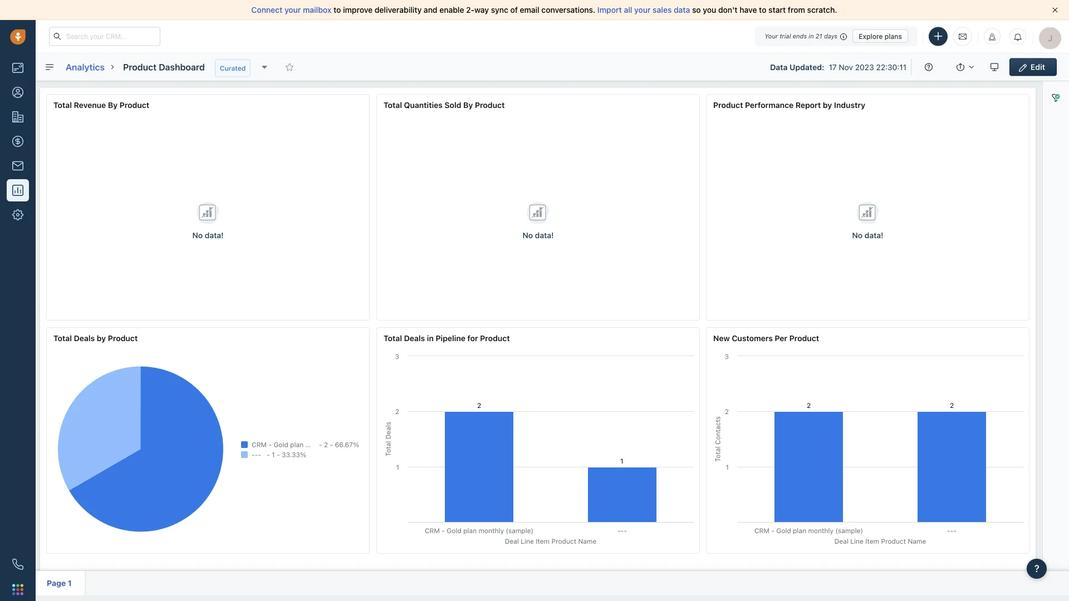 Task type: locate. For each thing, give the bounding box(es) containing it.
to right mailbox
[[334, 5, 341, 14]]

1 horizontal spatial your
[[634, 5, 651, 14]]

data
[[674, 5, 690, 14]]

sync
[[491, 5, 508, 14]]

days
[[824, 33, 838, 40]]

to left start
[[759, 5, 767, 14]]

close image
[[1053, 7, 1058, 13]]

don't
[[718, 5, 738, 14]]

connect
[[251, 5, 283, 14]]

your left mailbox
[[285, 5, 301, 14]]

21
[[816, 33, 822, 40]]

explore plans
[[859, 32, 902, 40]]

1 your from the left
[[285, 5, 301, 14]]

enable
[[440, 5, 464, 14]]

all
[[624, 5, 632, 14]]

your right "all"
[[634, 5, 651, 14]]

2-
[[466, 5, 475, 14]]

2 to from the left
[[759, 5, 767, 14]]

0 horizontal spatial your
[[285, 5, 301, 14]]

email
[[520, 5, 540, 14]]

0 horizontal spatial to
[[334, 5, 341, 14]]

plans
[[885, 32, 902, 40]]

phone image
[[12, 559, 23, 570]]

trial
[[780, 33, 791, 40]]

Search your CRM... text field
[[49, 27, 160, 46]]

scratch.
[[807, 5, 837, 14]]

1 horizontal spatial to
[[759, 5, 767, 14]]

to
[[334, 5, 341, 14], [759, 5, 767, 14]]

freshworks switcher image
[[12, 584, 23, 596]]

connect your mailbox link
[[251, 5, 334, 14]]

explore
[[859, 32, 883, 40]]

of
[[510, 5, 518, 14]]

your
[[285, 5, 301, 14], [634, 5, 651, 14]]



Task type: vqa. For each thing, say whether or not it's contained in the screenshot.
the "21" at the top right of page
yes



Task type: describe. For each thing, give the bounding box(es) containing it.
in
[[809, 33, 814, 40]]

email image
[[959, 32, 967, 41]]

you
[[703, 5, 716, 14]]

start
[[769, 5, 786, 14]]

2 your from the left
[[634, 5, 651, 14]]

connect your mailbox to improve deliverability and enable 2-way sync of email conversations. import all your sales data so you don't have to start from scratch.
[[251, 5, 837, 14]]

your
[[765, 33, 778, 40]]

ends
[[793, 33, 807, 40]]

and
[[424, 5, 438, 14]]

import
[[598, 5, 622, 14]]

improve
[[343, 5, 373, 14]]

your trial ends in 21 days
[[765, 33, 838, 40]]

from
[[788, 5, 805, 14]]

deliverability
[[375, 5, 422, 14]]

import all your sales data link
[[598, 5, 692, 14]]

phone element
[[7, 554, 29, 576]]

so
[[692, 5, 701, 14]]

1 to from the left
[[334, 5, 341, 14]]

mailbox
[[303, 5, 332, 14]]

have
[[740, 5, 757, 14]]

conversations.
[[542, 5, 596, 14]]

way
[[475, 5, 489, 14]]

sales
[[653, 5, 672, 14]]

explore plans link
[[853, 30, 908, 43]]



